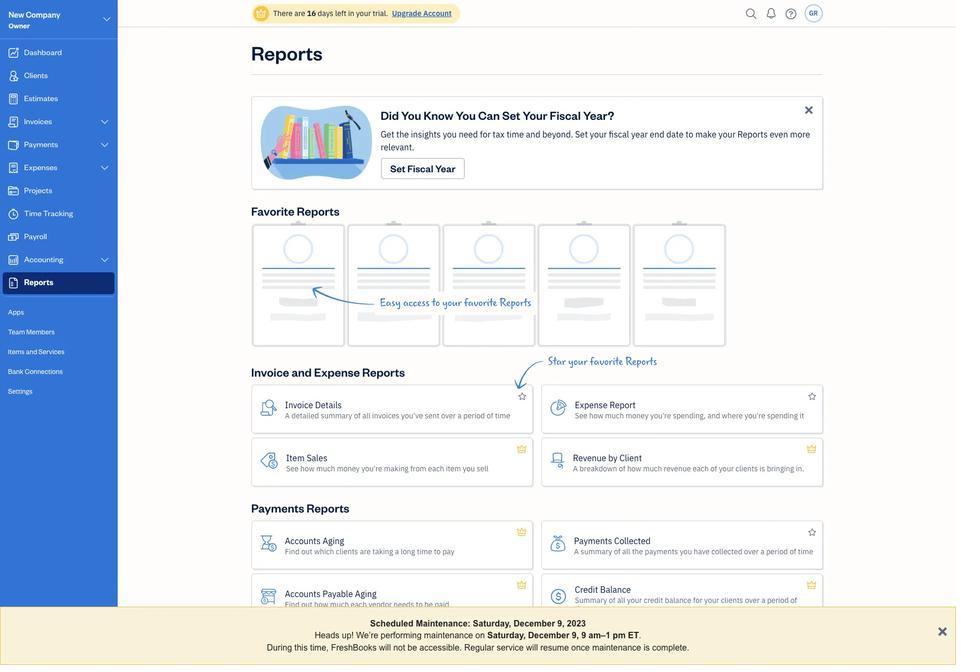 Task type: locate. For each thing, give the bounding box(es) containing it.
revenue by client a breakdown of how much revenue each of your clients is bringing in.
[[573, 453, 805, 474]]

0 horizontal spatial will
[[379, 643, 391, 652]]

1 vertical spatial out
[[301, 600, 313, 609]]

payable
[[323, 589, 353, 599]]

1 horizontal spatial crown image
[[807, 579, 818, 592]]

2 find from the top
[[285, 600, 300, 609]]

0 horizontal spatial summary
[[321, 411, 352, 421]]

for
[[480, 129, 491, 140], [694, 596, 703, 605]]

you inside "get the insights you need for tax time and beyond. set your fiscal year end date to make your reports even more relevant."
[[443, 129, 457, 140]]

are left 16
[[295, 9, 305, 18]]

a inside accounts aging find out which clients are taking a long time to pay
[[395, 547, 399, 556]]

2 horizontal spatial each
[[693, 464, 709, 474]]

money for sales
[[337, 464, 360, 474]]

vendor
[[369, 600, 392, 609]]

1 vertical spatial over
[[745, 547, 759, 556]]

0 vertical spatial money
[[626, 411, 649, 421]]

detailed
[[292, 411, 319, 421]]

chevron large down image inside invoices link
[[100, 118, 110, 126]]

1 vertical spatial saturday,
[[488, 631, 526, 640]]

a down the revenue
[[573, 464, 578, 474]]

2 vertical spatial chevron large down image
[[100, 256, 110, 264]]

your inside star your favorite reports invoice and expense reports
[[569, 356, 588, 368]]

each for revenue by client
[[693, 464, 709, 474]]

each inside item sales see how much money you're making from each item you sell
[[428, 464, 444, 474]]

0 vertical spatial aging
[[323, 536, 344, 546]]

2 chevron large down image from the top
[[100, 164, 110, 172]]

how inside accounts payable aging find out how much each vendor needs to be paid
[[314, 600, 329, 609]]

for right balance
[[694, 596, 703, 605]]

members
[[26, 328, 55, 336]]

you left need
[[443, 129, 457, 140]]

0 horizontal spatial for
[[480, 129, 491, 140]]

0 vertical spatial payments
[[24, 139, 58, 149]]

0 vertical spatial accounts
[[285, 536, 321, 546]]

1 vertical spatial crown image
[[807, 579, 818, 592]]

a inside invoice details a detailed summary of all invoices you've sent over a period of time
[[285, 411, 290, 421]]

projects link
[[3, 180, 115, 202]]

time
[[507, 129, 524, 140], [495, 411, 511, 421], [417, 547, 432, 556], [798, 547, 814, 556], [575, 604, 590, 614]]

your right star
[[569, 356, 588, 368]]

see for expense report
[[575, 411, 588, 421]]

1 vertical spatial money
[[337, 464, 360, 474]]

payments for payments collected a summary of all the payments you have collected over a period of time
[[574, 536, 613, 546]]

each inside accounts payable aging find out how much each vendor needs to be paid
[[351, 600, 367, 609]]

crown image
[[256, 8, 267, 19], [807, 443, 818, 456], [516, 526, 528, 539], [516, 579, 528, 592]]

0 horizontal spatial favorite
[[464, 297, 498, 309]]

all inside 'payments collected a summary of all the payments you have collected over a period of time'
[[623, 547, 631, 556]]

how up the revenue
[[590, 411, 604, 421]]

payments for payments reports
[[251, 501, 304, 516]]

2 you from the left
[[456, 108, 476, 123]]

accounts left payable
[[285, 589, 321, 599]]

fiscal inside button
[[408, 162, 434, 175]]

0 vertical spatial you
[[443, 129, 457, 140]]

1 vertical spatial chevron large down image
[[100, 164, 110, 172]]

time tracking link
[[3, 203, 115, 225]]

0 vertical spatial 9,
[[558, 619, 565, 628]]

payments inside 'payments collected a summary of all the payments you have collected over a period of time'
[[574, 536, 613, 546]]

chevron large down image inside payments link
[[100, 141, 110, 149]]

period for payments collected
[[767, 547, 788, 556]]

1 vertical spatial is
[[644, 643, 650, 652]]

relevant.
[[381, 142, 415, 153]]

a inside invoice details a detailed summary of all invoices you've sent over a period of time
[[458, 411, 462, 421]]

money left making
[[337, 464, 360, 474]]

payments up expenses
[[24, 139, 58, 149]]

you're right where
[[745, 411, 766, 421]]

0 vertical spatial the
[[397, 129, 409, 140]]

money for report
[[626, 411, 649, 421]]

be inside scheduled maintenance: saturday, december 9, 2023 heads up! we're performing maintenance on saturday, december 9, 9 am–1 pm et . during this time, freshbooks will not be accessible. regular service will resume once maintenance is complete.
[[408, 643, 417, 652]]

summary down details
[[321, 411, 352, 421]]

accounting reports
[[251, 637, 358, 652]]

period inside credit balance summary of all your credit balance for your clients over a period of time
[[768, 596, 789, 605]]

be right not
[[408, 643, 417, 652]]

you're inside item sales see how much money you're making from each item you sell
[[362, 464, 383, 474]]

clients
[[736, 464, 758, 474], [336, 547, 358, 556], [721, 596, 744, 605]]

expense inside expense report see how much money you're spending, and where you're spending it
[[575, 400, 608, 410]]

expense up details
[[314, 365, 360, 380]]

all down balance
[[618, 596, 626, 605]]

payments down item
[[251, 501, 304, 516]]

1 find from the top
[[285, 547, 300, 556]]

time inside accounts aging find out which clients are taking a long time to pay
[[417, 547, 432, 556]]

bank
[[8, 367, 23, 376]]

team members link
[[3, 323, 115, 342]]

be
[[425, 600, 433, 609], [408, 643, 417, 652]]

and right items
[[26, 347, 37, 356]]

1 vertical spatial summary
[[581, 547, 613, 556]]

out
[[301, 547, 313, 556], [301, 600, 313, 609]]

2 vertical spatial clients
[[721, 596, 744, 605]]

2 vertical spatial period
[[768, 596, 789, 605]]

your right revenue
[[719, 464, 734, 474]]

be left paid
[[425, 600, 433, 609]]

crown image
[[516, 443, 528, 456], [807, 579, 818, 592]]

each right revenue
[[693, 464, 709, 474]]

update favorite status for invoice details image
[[519, 390, 527, 403]]

spending,
[[673, 411, 706, 421]]

find inside accounts aging find out which clients are taking a long time to pay
[[285, 547, 300, 556]]

a left "detailed"
[[285, 411, 290, 421]]

0 vertical spatial invoice
[[251, 365, 289, 380]]

a
[[458, 411, 462, 421], [395, 547, 399, 556], [761, 547, 765, 556], [762, 596, 766, 605]]

did you know you can set your fiscal year?
[[381, 108, 615, 123]]

9, left 2023
[[558, 619, 565, 628]]

fiscal
[[550, 108, 581, 123], [408, 162, 434, 175]]

fiscal left year
[[408, 162, 434, 175]]

trial.
[[373, 9, 388, 18]]

much inside item sales see how much money you're making from each item you sell
[[317, 464, 335, 474]]

1 vertical spatial see
[[286, 464, 299, 474]]

find left which
[[285, 547, 300, 556]]

are left taking
[[360, 547, 371, 556]]

all
[[363, 411, 371, 421], [623, 547, 631, 556], [618, 596, 626, 605]]

clients
[[24, 70, 48, 80]]

maintenance down maintenance: at the bottom left of page
[[424, 631, 473, 640]]

much down report on the right of the page
[[606, 411, 624, 421]]

0 horizontal spatial aging
[[323, 536, 344, 546]]

and inside star your favorite reports invoice and expense reports
[[292, 365, 312, 380]]

2 accounts from the top
[[285, 589, 321, 599]]

1 chevron large down image from the top
[[100, 118, 110, 126]]

1 horizontal spatial for
[[694, 596, 703, 605]]

needs
[[394, 600, 414, 609]]

accounts aging find out which clients are taking a long time to pay
[[285, 536, 455, 556]]

0 vertical spatial all
[[363, 411, 371, 421]]

timer image
[[7, 209, 20, 219]]

see up the revenue
[[575, 411, 588, 421]]

1 horizontal spatial payments
[[251, 501, 304, 516]]

1 vertical spatial expense
[[575, 400, 608, 410]]

0 horizontal spatial maintenance
[[424, 631, 473, 640]]

aging up which
[[323, 536, 344, 546]]

accounting left heads
[[251, 637, 313, 652]]

did you know you can set your fiscal year? image
[[260, 105, 381, 180]]

find
[[285, 547, 300, 556], [285, 600, 300, 609]]

accounting down payroll
[[24, 254, 63, 264]]

sell
[[477, 464, 489, 474]]

money inside expense report see how much money you're spending, and where you're spending it
[[626, 411, 649, 421]]

1 vertical spatial for
[[694, 596, 703, 605]]

payments
[[24, 139, 58, 149], [251, 501, 304, 516], [574, 536, 613, 546]]

0 vertical spatial period
[[464, 411, 485, 421]]

0 horizontal spatial are
[[295, 9, 305, 18]]

see down item
[[286, 464, 299, 474]]

accounts for accounts payable aging
[[285, 589, 321, 599]]

close image
[[803, 104, 816, 116]]

accounting inside main element
[[24, 254, 63, 264]]

chevron large down image for payments
[[100, 141, 110, 149]]

to inside "get the insights you need for tax time and beyond. set your fiscal year end date to make your reports even more relevant."
[[686, 129, 694, 140]]

16
[[307, 9, 316, 18]]

settings link
[[3, 382, 115, 401]]

set inside button
[[391, 162, 406, 175]]

for inside credit balance summary of all your credit balance for your clients over a period of time
[[694, 596, 703, 605]]

1 horizontal spatial summary
[[581, 547, 613, 556]]

period inside 'payments collected a summary of all the payments you have collected over a period of time'
[[767, 547, 788, 556]]

how down client
[[628, 464, 642, 474]]

find up the accounting reports
[[285, 600, 300, 609]]

1 horizontal spatial set
[[503, 108, 521, 123]]

is left complete. at right bottom
[[644, 643, 650, 652]]

the up relevant.
[[397, 129, 409, 140]]

saturday, up service
[[488, 631, 526, 640]]

will up update favorite status for balance sheet image
[[526, 643, 538, 652]]

1 vertical spatial accounting
[[251, 637, 313, 652]]

et
[[628, 631, 639, 640]]

2 horizontal spatial payments
[[574, 536, 613, 546]]

2 out from the top
[[301, 600, 313, 609]]

access
[[403, 297, 430, 309]]

out left which
[[301, 547, 313, 556]]

of
[[354, 411, 361, 421], [487, 411, 494, 421], [619, 464, 626, 474], [711, 464, 718, 474], [614, 547, 621, 556], [790, 547, 797, 556], [609, 596, 616, 605], [791, 596, 798, 605]]

chevron large down image
[[102, 13, 112, 26], [100, 141, 110, 149], [100, 256, 110, 264]]

clients down 'collected'
[[721, 596, 744, 605]]

0 horizontal spatial you
[[401, 108, 421, 123]]

0 horizontal spatial money
[[337, 464, 360, 474]]

2 vertical spatial payments
[[574, 536, 613, 546]]

to inside accounts payable aging find out how much each vendor needs to be paid
[[416, 600, 423, 609]]

out inside accounts payable aging find out how much each vendor needs to be paid
[[301, 600, 313, 609]]

dashboard link
[[3, 42, 115, 64]]

0 horizontal spatial 9,
[[558, 619, 565, 628]]

get
[[381, 129, 395, 140]]

0 horizontal spatial see
[[286, 464, 299, 474]]

a inside 'payments collected a summary of all the payments you have collected over a period of time'
[[574, 547, 579, 556]]

1 horizontal spatial aging
[[355, 589, 377, 599]]

up!
[[342, 631, 354, 640]]

aging up vendor on the left bottom
[[355, 589, 377, 599]]

over inside credit balance summary of all your credit balance for your clients over a period of time
[[745, 596, 760, 605]]

for inside "get the insights you need for tax time and beyond. set your fiscal year end date to make your reports even more relevant."
[[480, 129, 491, 140]]

date
[[667, 129, 684, 140]]

accounts inside accounts aging find out which clients are taking a long time to pay
[[285, 536, 321, 546]]

1 vertical spatial are
[[360, 547, 371, 556]]

1 horizontal spatial accounting
[[251, 637, 313, 652]]

accounts inside accounts payable aging find out how much each vendor needs to be paid
[[285, 589, 321, 599]]

accounts up which
[[285, 536, 321, 546]]

and left where
[[708, 411, 721, 421]]

payments for payments
[[24, 139, 58, 149]]

you're left making
[[362, 464, 383, 474]]

0 horizontal spatial fiscal
[[408, 162, 434, 175]]

paid
[[435, 600, 449, 609]]

0 vertical spatial find
[[285, 547, 300, 556]]

maintenance
[[424, 631, 473, 640], [593, 643, 642, 652]]

time tracking
[[24, 208, 73, 218]]

and inside "get the insights you need for tax time and beyond. set your fiscal year end date to make your reports even more relevant."
[[526, 129, 541, 140]]

1 out from the top
[[301, 547, 313, 556]]

the inside "get the insights you need for tax time and beyond. set your fiscal year end date to make your reports even more relevant."
[[397, 129, 409, 140]]

much down sales
[[317, 464, 335, 474]]

set down relevant.
[[391, 162, 406, 175]]

0 horizontal spatial the
[[397, 129, 409, 140]]

clients left bringing
[[736, 464, 758, 474]]

aging inside accounts aging find out which clients are taking a long time to pay
[[323, 536, 344, 546]]

9, left 9
[[572, 631, 579, 640]]

and up "detailed"
[[292, 365, 312, 380]]

0 horizontal spatial be
[[408, 643, 417, 652]]

credit balance summary of all your credit balance for your clients over a period of time
[[575, 584, 798, 614]]

you're left spending,
[[651, 411, 672, 421]]

the down collected
[[632, 547, 643, 556]]

0 vertical spatial accounting
[[24, 254, 63, 264]]

each inside revenue by client a breakdown of how much revenue each of your clients is bringing in.
[[693, 464, 709, 474]]

time inside invoice details a detailed summary of all invoices you've sent over a period of time
[[495, 411, 511, 421]]

0 horizontal spatial accounting
[[24, 254, 63, 264]]

0 vertical spatial out
[[301, 547, 313, 556]]

to right needs
[[416, 600, 423, 609]]

you left sell
[[463, 464, 475, 474]]

over inside 'payments collected a summary of all the payments you have collected over a period of time'
[[745, 547, 759, 556]]

1 vertical spatial favorite
[[590, 356, 623, 368]]

main element
[[0, 0, 145, 665]]

see inside expense report see how much money you're spending, and where you're spending it
[[575, 411, 588, 421]]

0 vertical spatial are
[[295, 9, 305, 18]]

all down collected
[[623, 547, 631, 556]]

your inside revenue by client a breakdown of how much revenue each of your clients is bringing in.
[[719, 464, 734, 474]]

set right beyond.
[[576, 129, 588, 140]]

to right date
[[686, 129, 694, 140]]

time
[[24, 208, 42, 218]]

estimates
[[24, 93, 58, 103]]

for left tax on the right
[[480, 129, 491, 140]]

× dialog
[[0, 607, 957, 665]]

1 vertical spatial period
[[767, 547, 788, 556]]

connections
[[25, 367, 63, 376]]

clients inside credit balance summary of all your credit balance for your clients over a period of time
[[721, 596, 744, 605]]

1 vertical spatial chevron large down image
[[100, 141, 110, 149]]

time inside 'payments collected a summary of all the payments you have collected over a period of time'
[[798, 547, 814, 556]]

period
[[464, 411, 485, 421], [767, 547, 788, 556], [768, 596, 789, 605]]

spending
[[768, 411, 798, 421]]

set fiscal year
[[391, 162, 456, 175]]

your left credit
[[627, 596, 642, 605]]

1 vertical spatial you
[[463, 464, 475, 474]]

credit
[[644, 596, 664, 605]]

gr button
[[805, 4, 823, 22]]

1 accounts from the top
[[285, 536, 321, 546]]

fiscal up beyond.
[[550, 108, 581, 123]]

get the insights you need for tax time and beyond. set your fiscal year end date to make your reports even more relevant.
[[381, 129, 811, 153]]

search image
[[743, 6, 760, 22]]

chevron large down image
[[100, 118, 110, 126], [100, 164, 110, 172]]

0 vertical spatial expense
[[314, 365, 360, 380]]

december
[[514, 619, 555, 628], [528, 631, 570, 640]]

1 vertical spatial be
[[408, 643, 417, 652]]

you up need
[[456, 108, 476, 123]]

balance
[[600, 584, 631, 595]]

you left have
[[680, 547, 692, 556]]

is left bringing
[[760, 464, 766, 474]]

chevron large down image down payments link
[[100, 164, 110, 172]]

set right the can
[[503, 108, 521, 123]]

chevron large down image down estimates link
[[100, 118, 110, 126]]

accounting for accounting reports
[[251, 637, 313, 652]]

0 vertical spatial be
[[425, 600, 433, 609]]

how inside expense report see how much money you're spending, and where you're spending it
[[590, 411, 604, 421]]

1 you from the left
[[401, 108, 421, 123]]

how inside revenue by client a breakdown of how much revenue each of your clients is bringing in.
[[628, 464, 642, 474]]

favorite reports
[[251, 203, 340, 218]]

money down report on the right of the page
[[626, 411, 649, 421]]

summary inside invoice details a detailed summary of all invoices you've sent over a period of time
[[321, 411, 352, 421]]

you right did in the left of the page
[[401, 108, 421, 123]]

you're for sales
[[362, 464, 383, 474]]

to right access
[[432, 297, 440, 309]]

a inside credit balance summary of all your credit balance for your clients over a period of time
[[762, 596, 766, 605]]

clients inside accounts aging find out which clients are taking a long time to pay
[[336, 547, 358, 556]]

a up credit
[[574, 547, 579, 556]]

how down payable
[[314, 600, 329, 609]]

money inside item sales see how much money you're making from each item you sell
[[337, 464, 360, 474]]

items
[[8, 347, 25, 356]]

1 horizontal spatial will
[[526, 643, 538, 652]]

will
[[379, 643, 391, 652], [526, 643, 538, 652]]

0 vertical spatial december
[[514, 619, 555, 628]]

gr
[[810, 9, 818, 17]]

expense left report on the right of the page
[[575, 400, 608, 410]]

invoice inside star your favorite reports invoice and expense reports
[[251, 365, 289, 380]]

balance
[[665, 596, 692, 605]]

1 vertical spatial the
[[632, 547, 643, 556]]

1 horizontal spatial favorite
[[590, 356, 623, 368]]

much inside expense report see how much money you're spending, and where you're spending it
[[606, 411, 624, 421]]

1 vertical spatial fiscal
[[408, 162, 434, 175]]

0 vertical spatial clients
[[736, 464, 758, 474]]

over
[[441, 411, 456, 421], [745, 547, 759, 556], [745, 596, 760, 605]]

0 horizontal spatial you
[[443, 129, 457, 140]]

it
[[800, 411, 805, 421]]

saturday, up on
[[473, 619, 512, 628]]

0 horizontal spatial crown image
[[516, 443, 528, 456]]

much down payable
[[330, 600, 349, 609]]

on
[[476, 631, 485, 640]]

clients right which
[[336, 547, 358, 556]]

each left item
[[428, 464, 444, 474]]

your
[[356, 9, 371, 18], [590, 129, 607, 140], [719, 129, 736, 140], [443, 297, 462, 309], [569, 356, 588, 368], [719, 464, 734, 474], [627, 596, 642, 605], [705, 596, 720, 605]]

1 horizontal spatial maintenance
[[593, 643, 642, 652]]

crown image down update favorite status for invoice details icon
[[516, 443, 528, 456]]

0 vertical spatial summary
[[321, 411, 352, 421]]

favorite
[[251, 203, 295, 218]]

collected
[[615, 536, 651, 546]]

see inside item sales see how much money you're making from each item you sell
[[286, 464, 299, 474]]

0 vertical spatial chevron large down image
[[102, 13, 112, 26]]

apps link
[[3, 303, 115, 322]]

summary up credit
[[581, 547, 613, 556]]

aging inside accounts payable aging find out how much each vendor needs to be paid
[[355, 589, 377, 599]]

time inside credit balance summary of all your credit balance for your clients over a period of time
[[575, 604, 590, 614]]

over for payments collected
[[745, 547, 759, 556]]

much left revenue
[[644, 464, 662, 474]]

0 vertical spatial set
[[503, 108, 521, 123]]

accounting for accounting
[[24, 254, 63, 264]]

1 vertical spatial accounts
[[285, 589, 321, 599]]

0 vertical spatial a
[[285, 411, 290, 421]]

payments inside main element
[[24, 139, 58, 149]]

a
[[285, 411, 290, 421], [573, 464, 578, 474], [574, 547, 579, 556]]

1 vertical spatial aging
[[355, 589, 377, 599]]

2 vertical spatial set
[[391, 162, 406, 175]]

0 horizontal spatial is
[[644, 643, 650, 652]]

1 vertical spatial 9,
[[572, 631, 579, 640]]

2 vertical spatial you
[[680, 547, 692, 556]]

0 horizontal spatial expense
[[314, 365, 360, 380]]

revenue
[[573, 453, 607, 463]]

1 horizontal spatial you
[[463, 464, 475, 474]]

to left pay
[[434, 547, 441, 556]]

did
[[381, 108, 399, 123]]

2 vertical spatial over
[[745, 596, 760, 605]]

1 horizontal spatial expense
[[575, 400, 608, 410]]

payments left collected
[[574, 536, 613, 546]]

out up the accounting reports
[[301, 600, 313, 609]]

even
[[770, 129, 789, 140]]

maintenance down pm
[[593, 643, 642, 652]]

invoice inside invoice details a detailed summary of all invoices you've sent over a period of time
[[285, 400, 313, 410]]

1 horizontal spatial each
[[428, 464, 444, 474]]

1 vertical spatial set
[[576, 129, 588, 140]]

and down your
[[526, 129, 541, 140]]

1 horizontal spatial see
[[575, 411, 588, 421]]

all left invoices
[[363, 411, 371, 421]]

2 horizontal spatial set
[[576, 129, 588, 140]]

will left not
[[379, 643, 391, 652]]

fiscal
[[609, 129, 630, 140]]

your down the year?
[[590, 129, 607, 140]]

crown image down update favorite status for payments collected image
[[807, 579, 818, 592]]

1 horizontal spatial is
[[760, 464, 766, 474]]

2023
[[567, 619, 586, 628]]

item
[[446, 464, 461, 474]]

am–1
[[589, 631, 611, 640]]

0 horizontal spatial you're
[[362, 464, 383, 474]]

1 vertical spatial all
[[623, 547, 631, 556]]

you
[[443, 129, 457, 140], [463, 464, 475, 474], [680, 547, 692, 556]]

team members
[[8, 328, 55, 336]]

0 vertical spatial see
[[575, 411, 588, 421]]

how down sales
[[301, 464, 315, 474]]

1 vertical spatial find
[[285, 600, 300, 609]]

favorite inside star your favorite reports invoice and expense reports
[[590, 356, 623, 368]]

accounting
[[24, 254, 63, 264], [251, 637, 313, 652]]

each left vendor on the left bottom
[[351, 600, 367, 609]]



Task type: vqa. For each thing, say whether or not it's contained in the screenshot.


Task type: describe. For each thing, give the bounding box(es) containing it.
accessible.
[[420, 643, 462, 652]]

crown image for accounts aging
[[516, 526, 528, 539]]

all inside credit balance summary of all your credit balance for your clients over a period of time
[[618, 596, 626, 605]]

accounts for accounts aging
[[285, 536, 321, 546]]

item
[[286, 453, 305, 463]]

you're for report
[[651, 411, 672, 421]]

chart image
[[7, 255, 20, 266]]

your
[[523, 108, 548, 123]]

where
[[722, 411, 743, 421]]

notifications image
[[763, 3, 780, 24]]

all inside invoice details a detailed summary of all invoices you've sent over a period of time
[[363, 411, 371, 421]]

update favorite status for profit and loss image
[[809, 662, 817, 665]]

reports inside main element
[[24, 277, 53, 287]]

much inside accounts payable aging find out how much each vendor needs to be paid
[[330, 600, 349, 609]]

your right access
[[443, 297, 462, 309]]

crown image for accounts payable aging
[[516, 579, 528, 592]]

know
[[424, 108, 454, 123]]

invoices link
[[3, 111, 115, 133]]

long
[[401, 547, 415, 556]]

pay
[[443, 547, 455, 556]]

expense report see how much money you're spending, and where you're spending it
[[575, 400, 805, 421]]

out inside accounts aging find out which clients are taking a long time to pay
[[301, 547, 313, 556]]

your right balance
[[705, 596, 720, 605]]

is inside scheduled maintenance: saturday, december 9, 2023 heads up! we're performing maintenance on saturday, december 9, 9 am–1 pm et . during this time, freshbooks will not be accessible. regular service will resume once maintenance is complete.
[[644, 643, 650, 652]]

regular
[[465, 643, 495, 652]]

projects
[[24, 185, 52, 195]]

1 horizontal spatial 9,
[[572, 631, 579, 640]]

end
[[650, 129, 665, 140]]

owner
[[9, 21, 30, 30]]

taking
[[373, 547, 393, 556]]

time,
[[310, 643, 329, 652]]

expense inside star your favorite reports invoice and expense reports
[[314, 365, 360, 380]]

make
[[696, 129, 717, 140]]

performing
[[381, 631, 422, 640]]

client image
[[7, 71, 20, 81]]

star
[[548, 356, 566, 368]]

client
[[620, 453, 642, 463]]

update favorite status for payments collected image
[[809, 526, 817, 539]]

0 vertical spatial maintenance
[[424, 631, 473, 640]]

expenses
[[24, 162, 57, 172]]

item sales see how much money you're making from each item you sell
[[286, 453, 489, 474]]

heads
[[315, 631, 340, 640]]

be inside accounts payable aging find out how much each vendor needs to be paid
[[425, 600, 433, 609]]

items and services
[[8, 347, 65, 356]]

are inside accounts aging find out which clients are taking a long time to pay
[[360, 547, 371, 556]]

there are 16 days left in your trial. upgrade account
[[273, 9, 452, 18]]

money image
[[7, 232, 20, 243]]

clients link
[[3, 65, 115, 87]]

scheduled
[[370, 619, 414, 628]]

you inside 'payments collected a summary of all the payments you have collected over a period of time'
[[680, 547, 692, 556]]

scheduled maintenance: saturday, december 9, 2023 heads up! we're performing maintenance on saturday, december 9, 9 am–1 pm et . during this time, freshbooks will not be accessible. regular service will resume once maintenance is complete.
[[267, 619, 690, 652]]

report image
[[7, 278, 20, 289]]

we're
[[356, 631, 379, 640]]

period inside invoice details a detailed summary of all invoices you've sent over a period of time
[[464, 411, 485, 421]]

the inside 'payments collected a summary of all the payments you have collected over a period of time'
[[632, 547, 643, 556]]

bank connections
[[8, 367, 63, 376]]

items and services link
[[3, 343, 115, 361]]

how inside item sales see how much money you're making from each item you sell
[[301, 464, 315, 474]]

expenses link
[[3, 157, 115, 179]]

1 vertical spatial maintenance
[[593, 643, 642, 652]]

over inside invoice details a detailed summary of all invoices you've sent over a period of time
[[441, 411, 456, 421]]

crown image for revenue by client
[[807, 443, 818, 456]]

resume
[[541, 643, 569, 652]]

invoices
[[372, 411, 400, 421]]

find inside accounts payable aging find out how much each vendor needs to be paid
[[285, 600, 300, 609]]

reports link
[[3, 272, 115, 294]]

chevron large down image for invoices
[[100, 118, 110, 126]]

and inside expense report see how much money you're spending, and where you're spending it
[[708, 411, 721, 421]]

in
[[348, 9, 354, 18]]

reports inside "get the insights you need for tax time and beyond. set your fiscal year end date to make your reports even more relevant."
[[738, 129, 768, 140]]

time inside "get the insights you need for tax time and beyond. set your fiscal year end date to make your reports even more relevant."
[[507, 129, 524, 140]]

payroll link
[[3, 226, 115, 248]]

a inside revenue by client a breakdown of how much revenue each of your clients is bringing in.
[[573, 464, 578, 474]]

sent
[[425, 411, 440, 421]]

chevron large down image for accounting
[[100, 256, 110, 264]]

×
[[938, 620, 948, 640]]

2 will from the left
[[526, 643, 538, 652]]

breakdown
[[580, 464, 618, 474]]

expense image
[[7, 163, 20, 173]]

1 will from the left
[[379, 643, 391, 652]]

year
[[435, 162, 456, 175]]

upgrade
[[392, 9, 422, 18]]

easy access to your favorite reports
[[380, 297, 532, 309]]

this
[[295, 643, 308, 652]]

crown image for sales
[[516, 443, 528, 456]]

your right in
[[356, 9, 371, 18]]

there
[[273, 9, 293, 18]]

is inside revenue by client a breakdown of how much revenue each of your clients is bringing in.
[[760, 464, 766, 474]]

company
[[26, 10, 60, 20]]

to inside accounts aging find out which clients are taking a long time to pay
[[434, 547, 441, 556]]

crown image for balance
[[807, 579, 818, 592]]

summary inside 'payments collected a summary of all the payments you have collected over a period of time'
[[581, 547, 613, 556]]

and inside main element
[[26, 347, 37, 356]]

left
[[335, 9, 347, 18]]

you inside item sales see how much money you're making from each item you sell
[[463, 464, 475, 474]]

you've
[[401, 411, 423, 421]]

beyond.
[[543, 129, 574, 140]]

payment image
[[7, 140, 20, 150]]

set inside "get the insights you need for tax time and beyond. set your fiscal year end date to make your reports even more relevant."
[[576, 129, 588, 140]]

in.
[[796, 464, 805, 474]]

a for payments collected
[[574, 547, 579, 556]]

0 vertical spatial favorite
[[464, 297, 498, 309]]

see for item sales
[[286, 464, 299, 474]]

account
[[423, 9, 452, 18]]

set fiscal year button
[[381, 158, 465, 179]]

days
[[318, 9, 334, 18]]

update favorite status for expense report image
[[809, 390, 817, 403]]

go to help image
[[783, 6, 800, 22]]

payroll
[[24, 231, 47, 241]]

chevron large down image for expenses
[[100, 164, 110, 172]]

a for invoice details
[[285, 411, 290, 421]]

payments link
[[3, 134, 115, 156]]

not
[[394, 643, 405, 652]]

over for credit balance
[[745, 596, 760, 605]]

bank connections link
[[3, 362, 115, 381]]

year
[[632, 129, 648, 140]]

invoice image
[[7, 117, 20, 127]]

update favorite status for balance sheet image
[[519, 662, 527, 665]]

tax
[[493, 129, 505, 140]]

1 vertical spatial december
[[528, 631, 570, 640]]

credit
[[575, 584, 598, 595]]

making
[[384, 464, 409, 474]]

freshbooks
[[331, 643, 377, 652]]

2 horizontal spatial you're
[[745, 411, 766, 421]]

which
[[314, 547, 334, 556]]

service
[[497, 643, 524, 652]]

during
[[267, 643, 292, 652]]

period for credit balance
[[768, 596, 789, 605]]

insights
[[411, 129, 441, 140]]

a inside 'payments collected a summary of all the payments you have collected over a period of time'
[[761, 547, 765, 556]]

0 vertical spatial saturday,
[[473, 619, 512, 628]]

0 vertical spatial fiscal
[[550, 108, 581, 123]]

summary
[[575, 596, 607, 605]]

team
[[8, 328, 25, 336]]

estimate image
[[7, 94, 20, 104]]

clients inside revenue by client a breakdown of how much revenue each of your clients is bringing in.
[[736, 464, 758, 474]]

dashboard image
[[7, 48, 20, 58]]

complete.
[[653, 643, 690, 652]]

easy
[[380, 297, 401, 309]]

your right make
[[719, 129, 736, 140]]

details
[[315, 400, 342, 410]]

payments
[[645, 547, 678, 556]]

payments reports
[[251, 501, 350, 516]]

services
[[39, 347, 65, 356]]

project image
[[7, 186, 20, 196]]

apps
[[8, 308, 24, 316]]

each for item sales
[[428, 464, 444, 474]]

invoice details a detailed summary of all invoices you've sent over a period of time
[[285, 400, 511, 421]]

much inside revenue by client a breakdown of how much revenue each of your clients is bringing in.
[[644, 464, 662, 474]]



